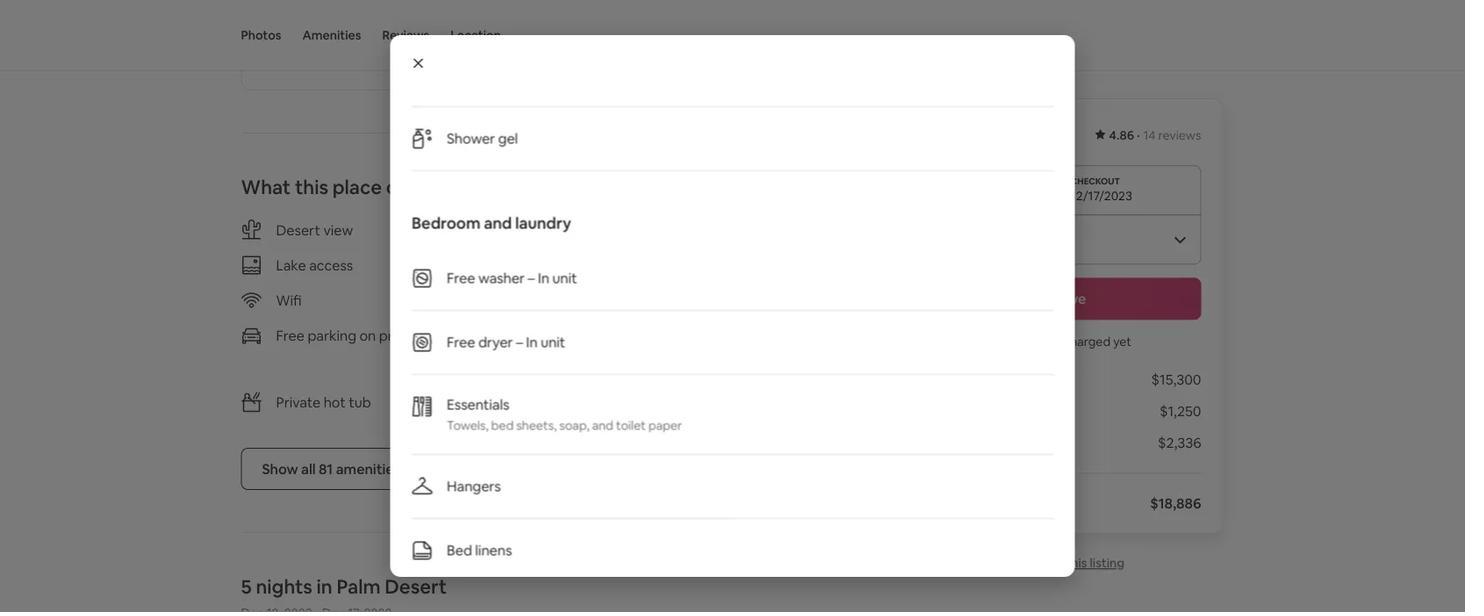 Task type: describe. For each thing, give the bounding box(es) containing it.
bedroom 2
[[459, 26, 531, 44]]

towels,
[[447, 417, 488, 433]]

shower gel
[[447, 130, 518, 148]]

essentials towels, bed sheets, soap, and toilet paper
[[447, 396, 682, 433]]

$15,300
[[1152, 371, 1202, 389]]

4.86
[[1110, 127, 1135, 143]]

desert view
[[276, 221, 353, 239]]

hours,
[[570, 360, 610, 378]]

– for washer
[[528, 269, 535, 287]]

24
[[715, 342, 731, 360]]

workspace
[[641, 291, 712, 309]]

report
[[1024, 555, 1064, 571]]

palm
[[337, 574, 381, 599]]

0 vertical spatial 5
[[977, 371, 984, 389]]

essentials
[[447, 396, 509, 414]]

wifi
[[276, 291, 302, 309]]

charged
[[1064, 334, 1111, 350]]

0 horizontal spatial 5
[[241, 574, 252, 599]]

this for what
[[295, 174, 328, 200]]

on
[[360, 326, 376, 344]]

location button
[[451, 0, 501, 70]]

hangers
[[447, 477, 501, 495]]

reserve button
[[919, 278, 1202, 320]]

$3,060 x 5 nights
[[919, 371, 1027, 389]]

private for private outdoor pool - available all year, open 24 hours, heated
[[570, 325, 615, 343]]

bedroom for bedroom 3
[[655, 26, 716, 44]]

in for dryer
[[526, 333, 537, 351]]

private outdoor pool - available all year, open 24 hours, heated
[[570, 325, 731, 378]]

offers
[[386, 174, 440, 200]]

gel
[[498, 130, 518, 148]]

access
[[309, 256, 353, 274]]

tub
[[349, 393, 371, 411]]

$3,060 x 5 nights button
[[919, 371, 1027, 389]]

bedroom 1
[[263, 26, 333, 44]]

bed
[[491, 417, 513, 433]]

show all 81 amenities
[[262, 460, 401, 478]]

yet
[[1114, 334, 1132, 350]]

available
[[570, 342, 626, 360]]

paper
[[648, 417, 682, 433]]

photos
[[241, 27, 281, 43]]

unit for free dryer – in unit
[[540, 333, 565, 351]]

year,
[[646, 342, 676, 360]]

in
[[317, 574, 333, 599]]

you
[[988, 334, 1009, 350]]

private hot tub
[[276, 393, 371, 411]]

free for free parking on premises
[[276, 326, 305, 344]]

1 horizontal spatial desert
[[385, 574, 447, 599]]

open
[[679, 342, 712, 360]]

outdoor
[[618, 325, 671, 343]]

place
[[333, 174, 382, 200]]

toilet
[[616, 417, 646, 433]]

location
[[451, 27, 501, 43]]

mountain view
[[570, 221, 663, 239]]

all inside button
[[301, 460, 316, 478]]

reserve
[[1034, 290, 1087, 308]]

photos button
[[241, 0, 281, 70]]

show all 81 amenities button
[[241, 448, 422, 490]]

dryer
[[478, 333, 513, 351]]

bedroom for bedroom 1
[[263, 26, 324, 44]]

in for washer
[[538, 269, 549, 287]]

reviews
[[382, 27, 430, 43]]

what this place offers dialog
[[390, 0, 1075, 612]]

$1,250
[[1160, 402, 1202, 420]]

-
[[706, 325, 711, 343]]

next image
[[810, 23, 820, 33]]

0 horizontal spatial and
[[484, 213, 512, 233]]

bed
[[447, 541, 472, 559]]

lake
[[276, 256, 306, 274]]

free washer – in unit
[[447, 269, 577, 287]]

lake access
[[276, 256, 353, 274]]

14
[[1144, 127, 1156, 143]]

this for report
[[1066, 555, 1088, 571]]



Task type: vqa. For each thing, say whether or not it's contained in the screenshot.
The Pizza
no



Task type: locate. For each thing, give the bounding box(es) containing it.
1 vertical spatial –
[[516, 333, 523, 351]]

kitchen
[[570, 256, 620, 274]]

5 nights in palm desert
[[241, 574, 447, 599]]

show
[[262, 460, 298, 478]]

1 horizontal spatial nights
[[987, 371, 1027, 389]]

1 vertical spatial desert
[[385, 574, 447, 599]]

reviews button
[[382, 0, 430, 70]]

bedroom down offers
[[411, 213, 480, 233]]

unit up dedicated
[[552, 269, 577, 287]]

bed linens
[[447, 541, 512, 559]]

1 horizontal spatial and
[[592, 417, 613, 433]]

12/17/2023
[[1071, 188, 1133, 204]]

you won't be charged yet
[[988, 334, 1132, 350]]

soap,
[[559, 417, 589, 433]]

amenities
[[336, 460, 401, 478]]

view for desert view
[[324, 221, 353, 239]]

report this listing button
[[995, 555, 1125, 571]]

and
[[484, 213, 512, 233], [592, 417, 613, 433]]

free
[[447, 269, 475, 287], [276, 326, 305, 344], [447, 333, 475, 351]]

5
[[977, 371, 984, 389], [241, 574, 252, 599]]

4.86 · 14 reviews
[[1110, 127, 1202, 143]]

1 horizontal spatial in
[[538, 269, 549, 287]]

and left toilet
[[592, 417, 613, 433]]

nights left 'in' on the left
[[256, 574, 313, 599]]

in
[[538, 269, 549, 287], [526, 333, 537, 351]]

0 vertical spatial and
[[484, 213, 512, 233]]

$3,060
[[919, 371, 963, 389]]

1
[[327, 26, 333, 44]]

2 view from the left
[[633, 221, 663, 239]]

1 vertical spatial in
[[526, 333, 537, 351]]

– right washer
[[528, 269, 535, 287]]

linens
[[475, 541, 512, 559]]

5 right the x
[[977, 371, 984, 389]]

0 horizontal spatial –
[[516, 333, 523, 351]]

bedroom inside what this place offers dialog
[[411, 213, 480, 233]]

0 horizontal spatial this
[[295, 174, 328, 200]]

heated
[[613, 360, 658, 378]]

in right dryer
[[526, 333, 537, 351]]

free down wifi
[[276, 326, 305, 344]]

and left laundry
[[484, 213, 512, 233]]

view for mountain view
[[633, 221, 663, 239]]

all left 81
[[301, 460, 316, 478]]

listing
[[1090, 555, 1125, 571]]

private up hours,
[[570, 325, 615, 343]]

reviews
[[1159, 127, 1202, 143]]

free left dryer
[[447, 333, 475, 351]]

private for private hot tub
[[276, 393, 321, 411]]

0 horizontal spatial in
[[526, 333, 537, 351]]

desert
[[276, 221, 320, 239], [385, 574, 447, 599]]

private left hot
[[276, 393, 321, 411]]

bedroom left 3
[[655, 26, 716, 44]]

free parking on premises
[[276, 326, 438, 344]]

this left listing
[[1066, 555, 1088, 571]]

0 horizontal spatial view
[[324, 221, 353, 239]]

1 vertical spatial and
[[592, 417, 613, 433]]

all inside private outdoor pool - available all year, open 24 hours, heated
[[629, 342, 643, 360]]

bedroom
[[263, 26, 324, 44], [459, 26, 520, 44], [655, 26, 716, 44], [411, 213, 480, 233]]

pool
[[674, 325, 702, 343]]

0 vertical spatial –
[[528, 269, 535, 287]]

bedroom left 1
[[263, 26, 324, 44]]

free left washer
[[447, 269, 475, 287]]

2
[[523, 26, 531, 44]]

1 horizontal spatial 5
[[977, 371, 984, 389]]

0 vertical spatial desert
[[276, 221, 320, 239]]

1 vertical spatial 5
[[241, 574, 252, 599]]

parking
[[308, 326, 357, 344]]

0 horizontal spatial all
[[301, 460, 316, 478]]

0 vertical spatial unit
[[552, 269, 577, 287]]

bedroom left 2
[[459, 26, 520, 44]]

what this place offers
[[241, 174, 440, 200]]

nights right the x
[[987, 371, 1027, 389]]

free for free dryer – in unit
[[447, 333, 475, 351]]

x
[[966, 371, 974, 389]]

1 horizontal spatial –
[[528, 269, 535, 287]]

unit left available
[[540, 333, 565, 351]]

1 horizontal spatial private
[[570, 325, 615, 343]]

unit for free washer – in unit
[[552, 269, 577, 287]]

12/17/2023 button
[[919, 166, 1202, 215]]

bedroom for bedroom and laundry
[[411, 213, 480, 233]]

view right mountain
[[633, 221, 663, 239]]

shower
[[447, 130, 495, 148]]

1 vertical spatial this
[[1066, 555, 1088, 571]]

81
[[319, 460, 333, 478]]

0 vertical spatial this
[[295, 174, 328, 200]]

1 horizontal spatial all
[[629, 342, 643, 360]]

1 vertical spatial private
[[276, 393, 321, 411]]

1 vertical spatial nights
[[256, 574, 313, 599]]

0 vertical spatial in
[[538, 269, 549, 287]]

1 horizontal spatial view
[[633, 221, 663, 239]]

free for free washer – in unit
[[447, 269, 475, 287]]

all left "year,"
[[629, 342, 643, 360]]

1 vertical spatial unit
[[540, 333, 565, 351]]

view up access
[[324, 221, 353, 239]]

1 view from the left
[[324, 221, 353, 239]]

all
[[629, 342, 643, 360], [301, 460, 316, 478]]

– right dryer
[[516, 333, 523, 351]]

sheets,
[[516, 417, 556, 433]]

dedicated workspace
[[570, 291, 712, 309]]

free dryer – in unit
[[447, 333, 565, 351]]

won't
[[1012, 334, 1044, 350]]

– for dryer
[[516, 333, 523, 351]]

laundry
[[515, 213, 571, 233]]

1 horizontal spatial this
[[1066, 555, 1088, 571]]

mountain
[[570, 221, 630, 239]]

5 left 'in' on the left
[[241, 574, 252, 599]]

3
[[719, 26, 727, 44]]

desert up lake
[[276, 221, 320, 239]]

private
[[570, 325, 615, 343], [276, 393, 321, 411]]

and inside essentials towels, bed sheets, soap, and toilet paper
[[592, 417, 613, 433]]

0 horizontal spatial nights
[[256, 574, 313, 599]]

0 vertical spatial nights
[[987, 371, 1027, 389]]

unit
[[552, 269, 577, 287], [540, 333, 565, 351]]

desert down the bed
[[385, 574, 447, 599]]

amenities button
[[302, 0, 361, 70]]

$18,886
[[1151, 494, 1202, 512]]

0 vertical spatial private
[[570, 325, 615, 343]]

this up desert view at the left top of page
[[295, 174, 328, 200]]

private inside private outdoor pool - available all year, open 24 hours, heated
[[570, 325, 615, 343]]

report this listing
[[1024, 555, 1125, 571]]

bedroom and laundry
[[411, 213, 571, 233]]

premises
[[379, 326, 438, 344]]

bedroom for bedroom 2
[[459, 26, 520, 44]]

0 vertical spatial all
[[629, 342, 643, 360]]

–
[[528, 269, 535, 287], [516, 333, 523, 351]]

dedicated
[[570, 291, 638, 309]]

$2,336
[[1158, 434, 1202, 452]]

1 vertical spatial all
[[301, 460, 316, 478]]

washer
[[478, 269, 525, 287]]

bedroom 3
[[655, 26, 727, 44]]

what
[[241, 174, 291, 200]]

be
[[1046, 334, 1061, 350]]

in right washer
[[538, 269, 549, 287]]

nights
[[987, 371, 1027, 389], [256, 574, 313, 599]]

0 horizontal spatial desert
[[276, 221, 320, 239]]

hot
[[324, 393, 346, 411]]

amenities
[[302, 27, 361, 43]]

0 horizontal spatial private
[[276, 393, 321, 411]]

·
[[1137, 127, 1140, 143]]

view
[[324, 221, 353, 239], [633, 221, 663, 239]]



